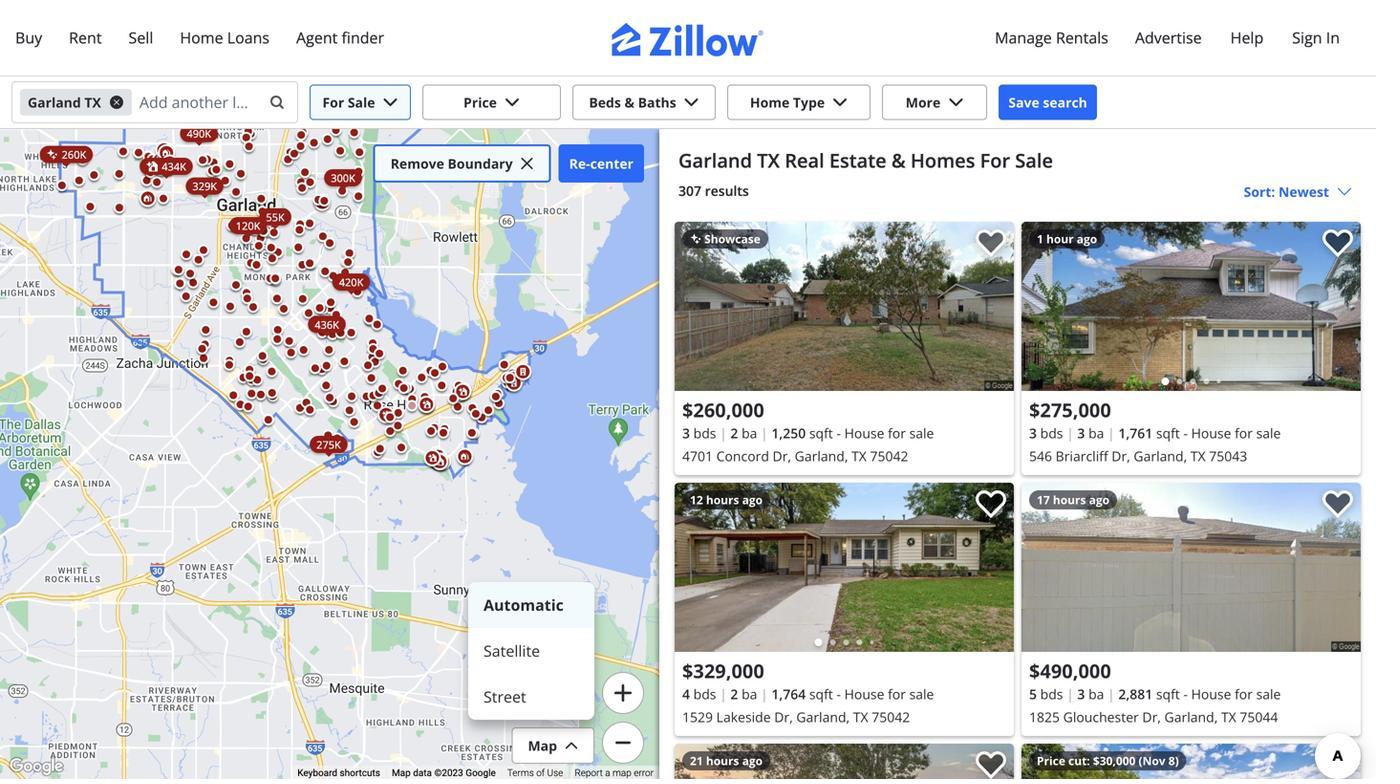 Task type: describe. For each thing, give the bounding box(es) containing it.
1825 glouchester dr, garland, tx 75044 link
[[1030, 706, 1354, 729]]

property images, use arrow keys to navigate, image 1 of 16 group
[[675, 744, 1014, 779]]

chevron up image
[[565, 739, 578, 752]]

satellite button
[[468, 628, 595, 674]]

hours for $329,000
[[706, 492, 740, 508]]

main content containing garland tx real estate & homes for sale
[[660, 129, 1377, 779]]

5
[[1030, 685, 1037, 703]]

dr, for $490,000
[[1143, 708, 1162, 726]]

3 up 546
[[1030, 424, 1037, 442]]

save this home image for price cut:
[[1323, 751, 1354, 779]]

help link
[[1218, 16, 1278, 60]]

concord
[[717, 447, 770, 465]]

ago for $275,000
[[1077, 231, 1098, 247]]

boundary
[[448, 154, 513, 173]]

remove boundary
[[391, 154, 513, 173]]

google
[[466, 767, 496, 779]]

(nov
[[1139, 753, 1166, 769]]

329k
[[193, 179, 217, 193]]

307
[[679, 182, 702, 200]]

satellite
[[484, 641, 540, 661]]

sqft for $329,000
[[810, 685, 834, 703]]

price button
[[423, 85, 561, 120]]

street
[[484, 686, 527, 707]]

chevron down image for beds & baths
[[684, 95, 700, 110]]

house for $260,000
[[845, 424, 885, 442]]

home type
[[750, 93, 825, 111]]

rent
[[69, 27, 102, 48]]

data
[[413, 767, 432, 779]]

garland, for $490,000
[[1165, 708, 1218, 726]]

garland, for $260,000
[[795, 447, 848, 465]]

- for $329,000
[[837, 685, 841, 703]]

garland for garland tx
[[28, 93, 81, 111]]

sign in
[[1293, 27, 1340, 48]]

dr, for $275,000
[[1112, 447, 1131, 465]]

- for $275,000
[[1184, 424, 1188, 442]]

for for $260,000
[[888, 424, 906, 442]]

of
[[537, 767, 545, 779]]

0 vertical spatial chevron right image
[[259, 192, 282, 215]]

minus image
[[613, 733, 633, 753]]

$329,000
[[683, 658, 765, 684]]

save this home image for 21 hours ago
[[976, 751, 1007, 779]]

bds for $329,000
[[694, 685, 717, 703]]

use
[[547, 767, 563, 779]]

chevron down image for more
[[949, 95, 964, 110]]

map region
[[0, 0, 867, 779]]

1,761 sqft
[[1119, 424, 1181, 442]]

$260,000
[[683, 397, 765, 423]]

results
[[705, 182, 749, 200]]

8)
[[1169, 753, 1180, 769]]

search image
[[270, 95, 285, 110]]

$30,000
[[1094, 753, 1136, 769]]

home loans link
[[167, 16, 283, 60]]

21 hours ago
[[690, 753, 763, 769]]

chevron right image
[[982, 556, 1005, 579]]

75044
[[1240, 708, 1279, 726]]

remove boundary button
[[374, 144, 551, 183]]

546 briarcliff dr, garland, tx 75043 link
[[1030, 445, 1354, 468]]

save search button
[[999, 85, 1098, 120]]

260k link
[[40, 146, 93, 163]]

ago for $329,000
[[742, 492, 763, 508]]

tx for $275,000
[[1191, 447, 1206, 465]]

save this home image for $260,000
[[976, 229, 1007, 258]]

price cut: $30,000 (nov 8)
[[1037, 753, 1180, 769]]

sqft for $260,000
[[810, 424, 834, 442]]

filters element
[[0, 76, 1377, 129]]

chevron down image for price
[[505, 95, 520, 110]]

3 up briarcliff
[[1078, 424, 1086, 442]]

436k 420k
[[315, 275, 364, 332]]

3 bds for $275,000
[[1030, 424, 1064, 442]]

120k
[[236, 219, 260, 233]]

307 results
[[679, 182, 749, 200]]

manage rentals link
[[982, 16, 1122, 60]]

lakeside
[[717, 708, 771, 726]]

re-center button
[[559, 144, 644, 183]]

garland tx
[[28, 93, 101, 111]]

1529 lakeside dr, garland, tx 75042 image
[[675, 483, 1014, 652]]

4701 concord dr, garland, tx 75042 link
[[683, 445, 1007, 468]]

rent link
[[56, 16, 115, 60]]

map
[[613, 767, 632, 779]]

sign in link
[[1280, 16, 1354, 60]]

300k
[[331, 171, 356, 185]]

$275,000
[[1030, 397, 1112, 423]]

keyboard shortcuts
[[298, 767, 380, 779]]

bds for $260,000
[[694, 424, 717, 442]]

save
[[1009, 93, 1040, 111]]

newest
[[1279, 183, 1330, 201]]

showcase
[[702, 231, 761, 247]]

434k link
[[140, 158, 193, 175]]

for for $490,000
[[1235, 685, 1253, 703]]

bds for $490,000
[[1041, 685, 1064, 703]]

home for home type
[[750, 93, 790, 111]]

house for $275,000
[[1192, 424, 1232, 442]]

tx inside filters element
[[84, 93, 101, 111]]

4
[[683, 685, 690, 703]]

ba for $329,000
[[742, 685, 758, 703]]

manage rentals
[[995, 27, 1109, 48]]

tx for $490,000
[[1222, 708, 1237, 726]]

plus image
[[613, 683, 633, 703]]

garland for garland tx real estate & homes for sale
[[679, 147, 753, 174]]

more
[[906, 93, 941, 111]]

- for $490,000
[[1184, 685, 1188, 703]]

re-
[[569, 154, 591, 173]]

chevron down image for sort: newest
[[1338, 184, 1353, 199]]

sort: newest
[[1244, 183, 1330, 201]]

house for $490,000
[[1192, 685, 1232, 703]]

estate
[[830, 147, 887, 174]]

ago down lakeside
[[742, 753, 763, 769]]

420k
[[339, 275, 364, 289]]

chevron down image for home type
[[833, 95, 848, 110]]

agent
[[296, 27, 338, 48]]

map for map data ©2023 google
[[392, 767, 411, 779]]

1,764 sqft
[[772, 685, 834, 703]]

- for $260,000
[[837, 424, 841, 442]]

save this home image for $329,000
[[976, 490, 1007, 519]]

in
[[1327, 27, 1340, 48]]

save this home image inside button
[[1323, 490, 1354, 519]]

garland tx real estate & homes for sale
[[679, 147, 1054, 174]]

property images, use arrow keys to navigate, image 1 of 9 group
[[1022, 222, 1361, 395]]

4701 concord dr, garland, tx 75042 image
[[675, 222, 1014, 391]]

terms of use link
[[508, 767, 563, 779]]

save this home button for $329,000
[[961, 483, 1014, 536]]

agent finder link
[[283, 16, 398, 60]]

sale for $275,000
[[1257, 424, 1282, 442]]

briarcliff
[[1056, 447, 1109, 465]]

a
[[605, 767, 611, 779]]



Task type: vqa. For each thing, say whether or not it's contained in the screenshot.
main navigation
yes



Task type: locate. For each thing, give the bounding box(es) containing it.
sort: newest button
[[1240, 181, 1358, 203]]

3 ba up glouchester
[[1078, 685, 1105, 703]]

3 ba for $275,000
[[1078, 424, 1105, 442]]

sort:
[[1244, 183, 1276, 201]]

chevron right image inside property images, use arrow keys to navigate, image 1 of 9 group
[[1329, 295, 1352, 318]]

sale for $490,000
[[1257, 685, 1282, 703]]

bds up 4701
[[694, 424, 717, 442]]

ba up glouchester
[[1089, 685, 1105, 703]]

for up the 1529 lakeside dr, garland, tx 75042 link
[[888, 685, 906, 703]]

report a map error
[[575, 767, 654, 779]]

1 horizontal spatial garland
[[679, 147, 753, 174]]

garland, for $329,000
[[797, 708, 850, 726]]

hours right 21
[[706, 753, 740, 769]]

chevron down image right the baths
[[684, 95, 700, 110]]

- house for sale up 75044
[[1184, 685, 1282, 703]]

$490,000
[[1030, 658, 1112, 684]]

garland, for $275,000
[[1134, 447, 1188, 465]]

sign
[[1293, 27, 1323, 48]]

for for $275,000
[[1235, 424, 1253, 442]]

for up 75044
[[1235, 685, 1253, 703]]

dr, down 1,250
[[773, 447, 792, 465]]

sqft for $275,000
[[1157, 424, 1181, 442]]

dr, down the 2,881 sqft
[[1143, 708, 1162, 726]]

1 horizontal spatial chevron down image
[[1338, 184, 1353, 199]]

& right the estate
[[892, 147, 906, 174]]

0 horizontal spatial &
[[625, 93, 635, 111]]

1,250
[[772, 424, 806, 442]]

for up 75043
[[1235, 424, 1253, 442]]

garland, up the property images, use arrow keys to navigate, image 1 of 27 group
[[1165, 708, 1218, 726]]

0 vertical spatial garland
[[28, 93, 81, 111]]

sell link
[[115, 16, 167, 60]]

ba for $260,000
[[742, 424, 758, 442]]

sale up 75044
[[1257, 685, 1282, 703]]

2 up lakeside
[[731, 685, 739, 703]]

house up 1825 glouchester dr, garland, tx 75044 link
[[1192, 685, 1232, 703]]

dr, for $329,000
[[775, 708, 793, 726]]

more button
[[882, 85, 988, 120]]

sale
[[1016, 147, 1054, 174]]

420k link
[[332, 274, 370, 291]]

menu
[[468, 582, 595, 720]]

save this home button for $260,000
[[961, 222, 1014, 275]]

price inside popup button
[[464, 93, 497, 111]]

2 3 bds from the left
[[1030, 424, 1064, 442]]

automatic
[[484, 595, 564, 615]]

bds right 5
[[1041, 685, 1064, 703]]

1 vertical spatial price
[[1037, 753, 1066, 769]]

21
[[690, 753, 703, 769]]

ba for $490,000
[[1089, 685, 1105, 703]]

main navigation
[[0, 0, 1377, 316]]

4 chevron down image from the left
[[833, 95, 848, 110]]

75042 for $260,000
[[871, 447, 909, 465]]

55k link
[[259, 208, 291, 225]]

2 ba for $260,000
[[731, 424, 758, 442]]

2 2 from the top
[[731, 685, 739, 703]]

save this home image
[[1323, 490, 1354, 519], [976, 751, 1007, 779], [1323, 751, 1354, 779]]

home for home loans
[[180, 27, 223, 48]]

center
[[591, 154, 634, 173]]

& inside popup button
[[625, 93, 635, 111]]

chevron down image right more
[[949, 95, 964, 110]]

3 bds up 546
[[1030, 424, 1064, 442]]

price left "cut:" at the right
[[1037, 753, 1066, 769]]

- house for sale for $275,000
[[1184, 424, 1282, 442]]

0 horizontal spatial chevron right image
[[259, 192, 282, 215]]

save this home button
[[961, 222, 1014, 275], [1308, 222, 1361, 275], [961, 483, 1014, 536], [1308, 483, 1361, 536], [961, 744, 1014, 779], [1308, 744, 1361, 779]]

hours
[[706, 492, 740, 508], [1053, 492, 1087, 508], [706, 753, 740, 769]]

- house for sale up 75043
[[1184, 424, 1282, 442]]

dr, down 1,761
[[1112, 447, 1131, 465]]

1 chevron down image from the left
[[383, 95, 398, 110]]

1 vertical spatial 3 ba
[[1078, 685, 1105, 703]]

0 horizontal spatial chevron down image
[[949, 95, 964, 110]]

sale up 4701 concord dr, garland, tx 75042 "link" at the bottom of the page
[[910, 424, 935, 442]]

2 ba for $329,000
[[731, 685, 758, 703]]

tx for $260,000
[[852, 447, 867, 465]]

2 for $329,000
[[731, 685, 739, 703]]

ba
[[742, 424, 758, 442], [1089, 424, 1105, 442], [742, 685, 758, 703], [1089, 685, 1105, 703]]

for
[[981, 147, 1011, 174]]

chevron down image inside more 'popup button'
[[949, 95, 964, 110]]

0 horizontal spatial home
[[180, 27, 223, 48]]

&
[[625, 93, 635, 111], [892, 147, 906, 174]]

save this home image left the 1
[[976, 229, 1007, 258]]

home left type
[[750, 93, 790, 111]]

Search text field
[[139, 87, 257, 118]]

1 horizontal spatial home
[[750, 93, 790, 111]]

close image
[[521, 157, 534, 170]]

0 horizontal spatial 3 bds
[[683, 424, 717, 442]]

automatic button
[[468, 582, 595, 628]]

save this home image for $275,000
[[1323, 229, 1354, 258]]

- house for sale up the 1529 lakeside dr, garland, tx 75042 link
[[837, 685, 935, 703]]

12
[[690, 492, 703, 508]]

tx for $329,000
[[854, 708, 869, 726]]

map
[[528, 737, 557, 755], [392, 767, 411, 779]]

2 ba up lakeside
[[731, 685, 758, 703]]

baths
[[638, 93, 677, 111]]

2
[[731, 424, 739, 442], [731, 685, 739, 703]]

house for $329,000
[[845, 685, 885, 703]]

house up 4701 concord dr, garland, tx 75042 "link" at the bottom of the page
[[845, 424, 885, 442]]

garland, down 1,764 sqft
[[797, 708, 850, 726]]

1 2 from the top
[[731, 424, 739, 442]]

sale for $329,000
[[910, 685, 935, 703]]

1 horizontal spatial 3 bds
[[1030, 424, 1064, 442]]

garland inside filters element
[[28, 93, 81, 111]]

chevron down image right newest
[[1338, 184, 1353, 199]]

3 up 4701
[[683, 424, 690, 442]]

for up 4701 concord dr, garland, tx 75042 "link" at the bottom of the page
[[888, 424, 906, 442]]

save search
[[1009, 93, 1088, 111]]

- up 4701 concord dr, garland, tx 75042 "link" at the bottom of the page
[[837, 424, 841, 442]]

property images, use arrow keys to navigate, image 1 of 27 group
[[1022, 744, 1361, 779]]

1529
[[683, 708, 713, 726]]

bds for $275,000
[[1041, 424, 1064, 442]]

3 bds up 4701
[[683, 424, 717, 442]]

1 vertical spatial 2
[[731, 685, 739, 703]]

hours right 17 on the bottom right
[[1053, 492, 1087, 508]]

home image
[[23, 100, 65, 142]]

0 vertical spatial 75042
[[871, 447, 909, 465]]

1 3 bds from the left
[[683, 424, 717, 442]]

shortcuts
[[340, 767, 380, 779]]

beds
[[589, 93, 621, 111]]

sqft up the 1825 glouchester dr, garland, tx 75044
[[1157, 685, 1181, 703]]

ago down concord
[[742, 492, 763, 508]]

sparkle image
[[690, 233, 702, 245]]

2 chevron down image from the left
[[505, 95, 520, 110]]

beds & baths
[[589, 93, 677, 111]]

2 3 ba from the top
[[1078, 685, 1105, 703]]

1 vertical spatial 2 ba
[[731, 685, 758, 703]]

ba for $275,000
[[1089, 424, 1105, 442]]

main content
[[660, 129, 1377, 779]]

sale up 546 briarcliff dr, garland, tx 75043 link
[[1257, 424, 1282, 442]]

home type button
[[728, 85, 871, 120]]

2 ba up concord
[[731, 424, 758, 442]]

490k
[[187, 126, 211, 141]]

1,761
[[1119, 424, 1153, 442]]

dr, down 1,764
[[775, 708, 793, 726]]

1 vertical spatial chevron right image
[[1329, 295, 1352, 318]]

0 vertical spatial home
[[180, 27, 223, 48]]

0 vertical spatial 2
[[731, 424, 739, 442]]

3 bds for $260,000
[[683, 424, 717, 442]]

agent finder
[[296, 27, 384, 48]]

2 for $260,000
[[731, 424, 739, 442]]

for for $329,000
[[888, 685, 906, 703]]

save this home image left 17 on the bottom right
[[976, 490, 1007, 519]]

275k link
[[310, 436, 348, 453]]

1 vertical spatial chevron down image
[[1338, 184, 1353, 199]]

2,881
[[1119, 685, 1153, 703]]

75042 for $329,000
[[872, 708, 910, 726]]

chevron down image inside the sort: newest dropdown button
[[1338, 184, 1353, 199]]

1 vertical spatial home
[[750, 93, 790, 111]]

house up the 1529 lakeside dr, garland, tx 75042 link
[[845, 685, 885, 703]]

garland, down 1,761 sqft
[[1134, 447, 1188, 465]]

0 horizontal spatial garland
[[28, 93, 81, 111]]

1,764
[[772, 685, 806, 703]]

garland up 260k link
[[28, 93, 81, 111]]

0 vertical spatial chevron down image
[[949, 95, 964, 110]]

5 bds
[[1030, 685, 1064, 703]]

©2023
[[435, 767, 464, 779]]

sqft right 1,764
[[810, 685, 834, 703]]

clear field image
[[267, 95, 282, 110]]

map left data
[[392, 767, 411, 779]]

street button
[[468, 674, 595, 720]]

3
[[683, 424, 690, 442], [1030, 424, 1037, 442], [1078, 424, 1086, 442], [1078, 685, 1086, 703]]

3 down $490,000
[[1078, 685, 1086, 703]]

beds & baths button
[[573, 85, 716, 120]]

cut:
[[1069, 753, 1091, 769]]

sqft right 1,250
[[810, 424, 834, 442]]

1 horizontal spatial price
[[1037, 753, 1066, 769]]

map inside map dropdown button
[[528, 737, 557, 755]]

re-center
[[569, 154, 634, 173]]

0 vertical spatial price
[[464, 93, 497, 111]]

sale
[[910, 424, 935, 442], [1257, 424, 1282, 442], [910, 685, 935, 703], [1257, 685, 1282, 703]]

map up of
[[528, 737, 557, 755]]

keyboard
[[298, 767, 338, 779]]

hour
[[1047, 231, 1074, 247]]

1529 lakeside dr, garland, tx 75042 link
[[683, 706, 1007, 729]]

google image
[[5, 754, 68, 779]]

1825 glouchester dr, garland, tx 75044 image
[[1022, 483, 1361, 652]]

- house for sale for $260,000
[[837, 424, 935, 442]]

dr, for $260,000
[[773, 447, 792, 465]]

ba up briarcliff
[[1089, 424, 1105, 442]]

1 vertical spatial 75042
[[872, 708, 910, 726]]

3 bds
[[683, 424, 717, 442], [1030, 424, 1064, 442]]

remove tag image
[[109, 95, 124, 110]]

- house for sale up 4701 concord dr, garland, tx 75042 "link" at the bottom of the page
[[837, 424, 935, 442]]

price for price cut: $30,000 (nov 8)
[[1037, 753, 1066, 769]]

chevron right image
[[259, 192, 282, 215], [1329, 295, 1352, 318]]

ba up concord
[[742, 424, 758, 442]]

546 briarcliff dr, garland, tx 75043 image
[[1022, 222, 1361, 391]]

tx inside "link"
[[852, 447, 867, 465]]

& right beds
[[625, 93, 635, 111]]

sqft for $490,000
[[1157, 685, 1181, 703]]

546 briarcliff dr, garland, tx 75043
[[1030, 447, 1248, 465]]

1 3 ba from the top
[[1078, 424, 1105, 442]]

490k link
[[180, 125, 218, 142]]

2,881 sqft
[[1119, 685, 1181, 703]]

436k
[[315, 317, 339, 332]]

bds up 546
[[1041, 424, 1064, 442]]

chevron down image right type
[[833, 95, 848, 110]]

save this home button for $490,000
[[1308, 483, 1361, 536]]

- up the 1529 lakeside dr, garland, tx 75042 link
[[837, 685, 841, 703]]

menu containing automatic
[[468, 582, 595, 720]]

chevron down image inside beds & baths popup button
[[684, 95, 700, 110]]

1 horizontal spatial chevron right image
[[1329, 295, 1352, 318]]

434k
[[162, 159, 186, 174]]

home inside "link"
[[180, 27, 223, 48]]

chevron down image
[[949, 95, 964, 110], [1338, 184, 1353, 199]]

chevron down image up boundary at the top left of the page
[[505, 95, 520, 110]]

ago for $490,000
[[1090, 492, 1110, 508]]

price for price
[[464, 93, 497, 111]]

17
[[1037, 492, 1050, 508]]

3 ba up briarcliff
[[1078, 424, 1105, 442]]

chevron left image
[[685, 556, 708, 579]]

- up 1825 glouchester dr, garland, tx 75044 link
[[1184, 685, 1188, 703]]

sqft right 1,761
[[1157, 424, 1181, 442]]

ba up lakeside
[[742, 685, 758, 703]]

dr, inside "link"
[[773, 447, 792, 465]]

property images, use arrow keys to navigate, image 1 of 18 group
[[675, 483, 1014, 656]]

0 horizontal spatial price
[[464, 93, 497, 111]]

for
[[888, 424, 906, 442], [1235, 424, 1253, 442], [888, 685, 906, 703], [1235, 685, 1253, 703]]

0 vertical spatial 3 ba
[[1078, 424, 1105, 442]]

chevron down image inside home type dropdown button
[[833, 95, 848, 110]]

260k
[[62, 147, 86, 162]]

home loans
[[180, 27, 270, 48]]

price up boundary at the top left of the page
[[464, 93, 497, 111]]

3 ba for $490,000
[[1078, 685, 1105, 703]]

12 hours ago
[[690, 492, 763, 508]]

1 vertical spatial map
[[392, 767, 411, 779]]

remove
[[391, 154, 444, 173]]

hours for $490,000
[[1053, 492, 1087, 508]]

ago right hour
[[1077, 231, 1098, 247]]

2 2 ba from the top
[[731, 685, 758, 703]]

0 vertical spatial map
[[528, 737, 557, 755]]

- up 546 briarcliff dr, garland, tx 75043 link
[[1184, 424, 1188, 442]]

55k
[[266, 210, 285, 224]]

chevron down image up remove
[[383, 95, 398, 110]]

garland, down 1,250 sqft
[[795, 447, 848, 465]]

save this home image
[[976, 229, 1007, 258], [1323, 229, 1354, 258], [976, 490, 1007, 519]]

1 vertical spatial garland
[[679, 147, 753, 174]]

0 vertical spatial &
[[625, 93, 635, 111]]

1 horizontal spatial map
[[528, 737, 557, 755]]

1825 glouchester dr, garland, tx 75044
[[1030, 708, 1279, 726]]

glouchester
[[1064, 708, 1139, 726]]

300k link
[[324, 169, 362, 186]]

55k 120k
[[236, 210, 285, 233]]

finder
[[342, 27, 384, 48]]

home left loans
[[180, 27, 223, 48]]

home inside dropdown button
[[750, 93, 790, 111]]

1 vertical spatial &
[[892, 147, 906, 174]]

1 2 ba from the top
[[731, 424, 758, 442]]

house up 75043
[[1192, 424, 1232, 442]]

hours right 12
[[706, 492, 740, 508]]

sale up the 1529 lakeside dr, garland, tx 75042 link
[[910, 685, 935, 703]]

bds right 4
[[694, 685, 717, 703]]

1 horizontal spatial &
[[892, 147, 906, 174]]

chevron left image
[[1032, 295, 1055, 318]]

3 chevron down image from the left
[[684, 95, 700, 110]]

buy
[[15, 27, 42, 48]]

chevron down image inside price popup button
[[505, 95, 520, 110]]

garland up 307 results
[[679, 147, 753, 174]]

garland, inside "link"
[[795, 447, 848, 465]]

chevron down image
[[383, 95, 398, 110], [505, 95, 520, 110], [684, 95, 700, 110], [833, 95, 848, 110]]

zillow logo image
[[612, 23, 765, 56]]

real
[[785, 147, 825, 174]]

help
[[1231, 27, 1264, 48]]

- house for sale for $490,000
[[1184, 685, 1282, 703]]

save this home button for $275,000
[[1308, 222, 1361, 275]]

advertise
[[1136, 27, 1202, 48]]

- house for sale for $329,000
[[837, 685, 935, 703]]

save this home image down newest
[[1323, 229, 1354, 258]]

4701
[[683, 447, 713, 465]]

sale for $260,000
[[910, 424, 935, 442]]

homes
[[911, 147, 976, 174]]

0 horizontal spatial map
[[392, 767, 411, 779]]

ago down briarcliff
[[1090, 492, 1110, 508]]

2 up concord
[[731, 424, 739, 442]]

bds
[[694, 424, 717, 442], [1041, 424, 1064, 442], [694, 685, 717, 703], [1041, 685, 1064, 703]]

75042 inside "link"
[[871, 447, 909, 465]]

map for map
[[528, 737, 557, 755]]

0 vertical spatial 2 ba
[[731, 424, 758, 442]]



